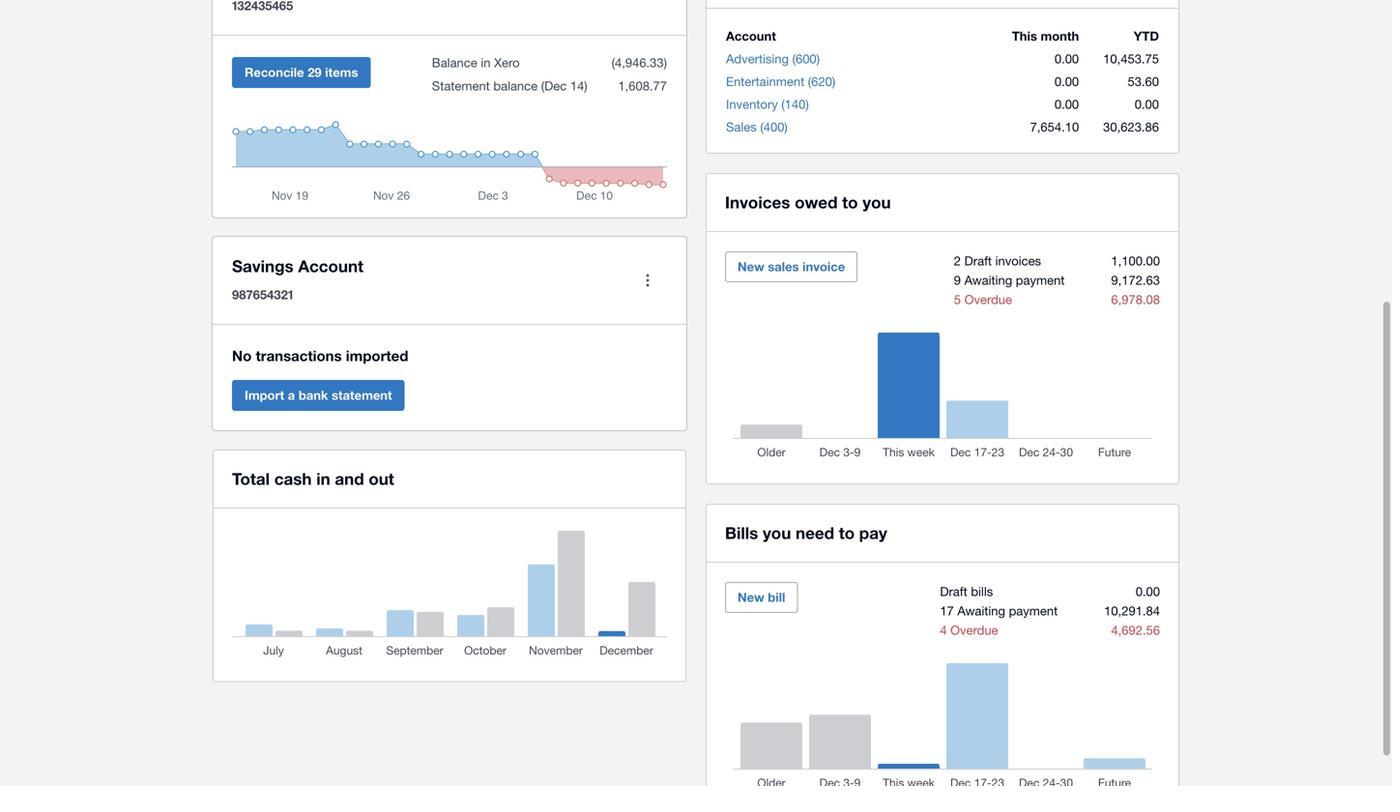 Task type: locate. For each thing, give the bounding box(es) containing it.
9 awaiting payment link
[[954, 273, 1065, 288]]

awaiting up 5 overdue link
[[965, 273, 1013, 288]]

draft bills
[[940, 584, 993, 599]]

17 awaiting payment link
[[940, 603, 1058, 618]]

sales
[[726, 119, 757, 134]]

to right owed
[[843, 192, 858, 212]]

5 overdue link
[[954, 292, 1013, 307]]

53.60 link
[[1128, 74, 1160, 89]]

to
[[843, 192, 858, 212], [839, 523, 855, 543]]

awaiting down bills
[[958, 603, 1006, 618]]

overdue
[[965, 292, 1013, 307], [951, 623, 999, 638]]

0 vertical spatial payment
[[1016, 273, 1065, 288]]

overdue right 4
[[951, 623, 999, 638]]

1 vertical spatial account
[[298, 256, 364, 276]]

(400)
[[761, 119, 788, 134]]

you right owed
[[863, 192, 891, 212]]

0.00
[[1055, 51, 1079, 66], [1055, 74, 1079, 89], [1055, 97, 1079, 112], [1135, 97, 1160, 112], [1136, 584, 1161, 599]]

you
[[863, 192, 891, 212], [763, 523, 791, 543]]

no
[[232, 347, 252, 365]]

import
[[245, 388, 284, 403]]

savings
[[232, 256, 294, 276]]

9,172.63 link
[[1112, 273, 1161, 288]]

new left bill
[[738, 590, 765, 605]]

0 horizontal spatial account
[[298, 256, 364, 276]]

bills
[[971, 584, 993, 599]]

9
[[954, 273, 961, 288]]

(4,946.33)
[[612, 55, 667, 70]]

bill
[[768, 590, 786, 605]]

you right bills
[[763, 523, 791, 543]]

1 horizontal spatial you
[[863, 192, 891, 212]]

1,100.00 link
[[1112, 253, 1161, 268]]

2 new from the top
[[738, 590, 765, 605]]

statement
[[332, 388, 392, 403]]

need
[[796, 523, 835, 543]]

reconcile 29 items button
[[232, 57, 371, 88]]

4
[[940, 623, 947, 638]]

1 vertical spatial payment
[[1009, 603, 1058, 618]]

in
[[481, 55, 491, 70], [316, 469, 330, 488]]

a
[[288, 388, 295, 403]]

new sales invoice
[[738, 259, 845, 274]]

bank
[[299, 388, 328, 403]]

0 vertical spatial awaiting
[[965, 273, 1013, 288]]

draft right 2
[[965, 253, 992, 268]]

new for new sales invoice
[[738, 259, 765, 274]]

bills
[[725, 523, 758, 543]]

statement
[[432, 78, 490, 93]]

advertising (600)
[[726, 51, 820, 66]]

you inside 'bills you need to pay' link
[[763, 523, 791, 543]]

new left sales
[[738, 259, 765, 274]]

0.00 link for 53.60
[[1055, 74, 1079, 89]]

9 awaiting payment
[[954, 273, 1065, 288]]

1 vertical spatial in
[[316, 469, 330, 488]]

0 vertical spatial you
[[863, 192, 891, 212]]

awaiting for invoices owed to you
[[965, 273, 1013, 288]]

0 horizontal spatial you
[[763, 523, 791, 543]]

statement balance (dec 14)
[[432, 78, 588, 93]]

0 vertical spatial overdue
[[965, 292, 1013, 307]]

1 new from the top
[[738, 259, 765, 274]]

payment for bills you need to pay
[[1009, 603, 1058, 618]]

0 vertical spatial new
[[738, 259, 765, 274]]

new bill
[[738, 590, 786, 605]]

in left the xero
[[481, 55, 491, 70]]

(140)
[[782, 97, 809, 112]]

0 vertical spatial account
[[726, 29, 776, 44]]

awaiting
[[965, 273, 1013, 288], [958, 603, 1006, 618]]

2 draft invoices
[[954, 253, 1042, 268]]

entertainment (620) link
[[726, 74, 836, 89]]

entertainment (620)
[[726, 74, 836, 89]]

1 vertical spatial to
[[839, 523, 855, 543]]

owed
[[795, 192, 838, 212]]

draft
[[965, 253, 992, 268], [940, 584, 968, 599]]

sales (400)
[[726, 119, 788, 134]]

month
[[1041, 29, 1079, 44]]

7,654.10
[[1031, 119, 1079, 134]]

draft up 17
[[940, 584, 968, 599]]

1 vertical spatial new
[[738, 590, 765, 605]]

invoice
[[803, 259, 845, 274]]

total cash in and out link
[[232, 465, 394, 492]]

6,978.08 link
[[1112, 292, 1161, 307]]

(dec
[[541, 78, 567, 93]]

import a bank statement link
[[232, 380, 405, 411]]

0.00 link
[[1055, 51, 1079, 66], [1055, 74, 1079, 89], [1055, 97, 1079, 112], [1135, 97, 1160, 112], [1136, 584, 1161, 599]]

1,608.77
[[615, 78, 667, 93]]

0.00 for 53.60
[[1055, 74, 1079, 89]]

5 overdue
[[954, 292, 1013, 307]]

account up advertising
[[726, 29, 776, 44]]

0 vertical spatial in
[[481, 55, 491, 70]]

7,654.10 link
[[1031, 119, 1079, 134]]

account right the savings
[[298, 256, 364, 276]]

29
[[308, 65, 322, 80]]

bills you need to pay link
[[725, 519, 888, 546]]

1 vertical spatial you
[[763, 523, 791, 543]]

1 vertical spatial awaiting
[[958, 603, 1006, 618]]

17 awaiting payment
[[940, 603, 1058, 618]]

in left and at the bottom of page
[[316, 469, 330, 488]]

balance
[[494, 78, 538, 93]]

to left pay
[[839, 523, 855, 543]]

1 vertical spatial overdue
[[951, 623, 999, 638]]

overdue down 9 awaiting payment link
[[965, 292, 1013, 307]]

and
[[335, 469, 364, 488]]

30,623.86 link
[[1104, 119, 1160, 134]]



Task type: describe. For each thing, give the bounding box(es) containing it.
inventory (140)
[[726, 97, 809, 112]]

transactions
[[256, 347, 342, 365]]

imported
[[346, 347, 409, 365]]

17
[[940, 603, 954, 618]]

1 horizontal spatial in
[[481, 55, 491, 70]]

advertising (600) link
[[726, 51, 820, 66]]

53.60
[[1128, 74, 1160, 89]]

items
[[325, 65, 358, 80]]

advertising
[[726, 51, 789, 66]]

987654321
[[232, 287, 293, 302]]

cash
[[274, 469, 312, 488]]

invoices
[[996, 253, 1042, 268]]

sales
[[768, 259, 799, 274]]

0.00 link for 0.00
[[1055, 97, 1079, 112]]

savings account
[[232, 256, 364, 276]]

pay
[[860, 523, 888, 543]]

balance
[[432, 55, 478, 70]]

4,692.56
[[1112, 623, 1161, 638]]

30,623.86
[[1104, 119, 1160, 134]]

4 overdue link
[[940, 623, 999, 638]]

inventory (140) link
[[726, 97, 809, 112]]

10,291.84
[[1105, 603, 1161, 618]]

you inside invoices owed to you link
[[863, 192, 891, 212]]

0 vertical spatial to
[[843, 192, 858, 212]]

2
[[954, 253, 961, 268]]

14)
[[570, 78, 588, 93]]

new for new bill
[[738, 590, 765, 605]]

overdue for bills you need to pay
[[951, 623, 999, 638]]

2 draft invoices link
[[954, 253, 1042, 268]]

new bill button
[[725, 582, 798, 613]]

0.00 link for 10,453.75
[[1055, 51, 1079, 66]]

reconcile 29 items
[[245, 65, 358, 80]]

0 horizontal spatial in
[[316, 469, 330, 488]]

payment for invoices owed to you
[[1016, 273, 1065, 288]]

9,172.63
[[1112, 273, 1161, 288]]

balance in xero
[[432, 55, 520, 70]]

0.00 for 0.00
[[1055, 97, 1079, 112]]

0 vertical spatial draft
[[965, 253, 992, 268]]

this
[[1012, 29, 1038, 44]]

overdue for invoices owed to you
[[965, 292, 1013, 307]]

1,100.00
[[1112, 253, 1161, 268]]

inventory
[[726, 97, 778, 112]]

ytd
[[1134, 29, 1160, 44]]

import a bank statement
[[245, 388, 392, 403]]

4 overdue
[[940, 623, 999, 638]]

total cash in and out
[[232, 469, 394, 488]]

5
[[954, 292, 961, 307]]

sales (400) link
[[726, 119, 788, 134]]

1 vertical spatial draft
[[940, 584, 968, 599]]

(600)
[[793, 51, 820, 66]]

manage menu toggle image
[[629, 261, 667, 300]]

reconcile
[[245, 65, 304, 80]]

new sales invoice button
[[725, 251, 858, 282]]

total
[[232, 469, 270, 488]]

xero
[[494, 55, 520, 70]]

entertainment
[[726, 74, 805, 89]]

no transactions imported
[[232, 347, 409, 365]]

4,692.56 link
[[1112, 623, 1161, 638]]

invoices owed to you link
[[725, 189, 891, 216]]

invoices
[[725, 192, 790, 212]]

10,453.75 link
[[1104, 51, 1160, 66]]

out
[[369, 469, 394, 488]]

draft bills link
[[940, 584, 993, 599]]

10,291.84 link
[[1105, 603, 1161, 618]]

(620)
[[808, 74, 836, 89]]

this month
[[1012, 29, 1079, 44]]

1 horizontal spatial account
[[726, 29, 776, 44]]

0.00 for 10,453.75
[[1055, 51, 1079, 66]]

10,453.75
[[1104, 51, 1160, 66]]

bills you need to pay
[[725, 523, 888, 543]]

awaiting for bills you need to pay
[[958, 603, 1006, 618]]



Task type: vqa. For each thing, say whether or not it's contained in the screenshot.
6,978.08
yes



